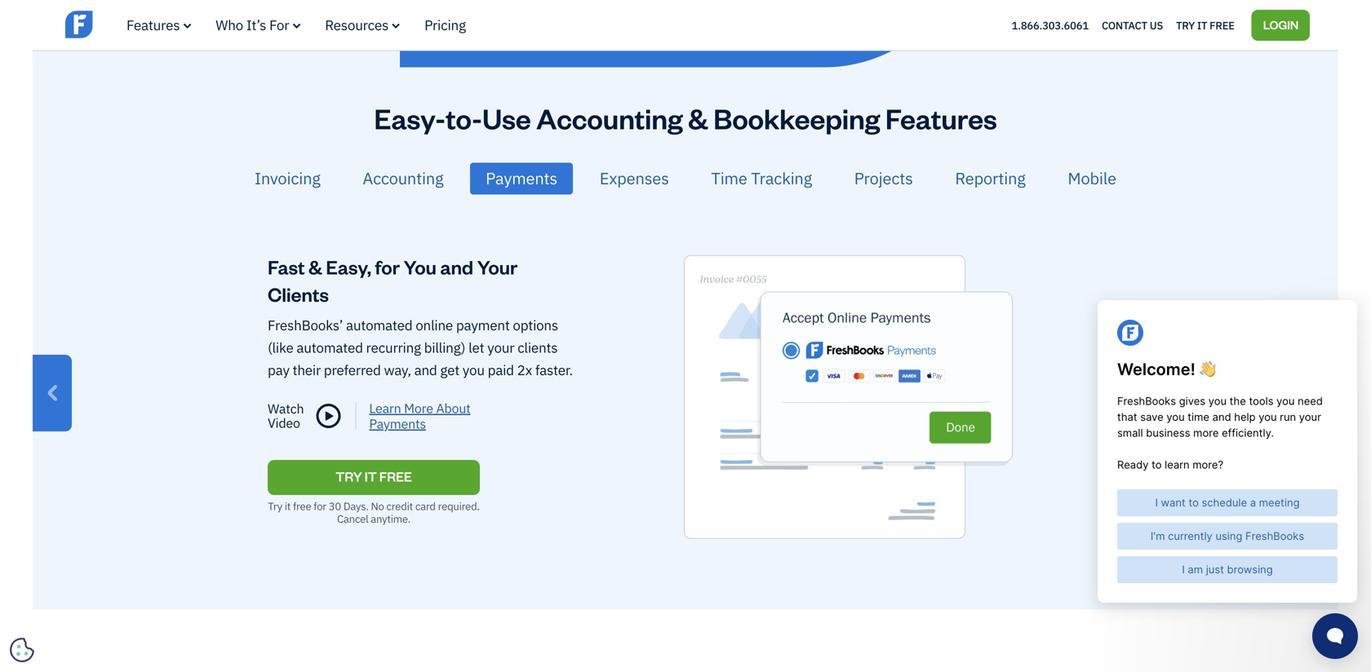 Task type: locate. For each thing, give the bounding box(es) containing it.
easy,
[[326, 254, 371, 279]]

features up reporting
[[886, 100, 997, 136]]

0 vertical spatial &
[[688, 100, 708, 136]]

1 vertical spatial payments
[[369, 416, 426, 433]]

1 horizontal spatial payments
[[486, 168, 558, 189]]

30
[[329, 500, 341, 514]]

1 vertical spatial for
[[314, 500, 327, 514]]

try it free link
[[1177, 14, 1235, 36]]

1 vertical spatial &
[[309, 254, 322, 279]]

to-
[[446, 100, 483, 136]]

and inside fast & easy, for you and your clients
[[440, 254, 474, 279]]

paid
[[488, 361, 514, 379]]

1 horizontal spatial accounting
[[537, 100, 683, 136]]

it for free
[[285, 500, 291, 514]]

for inside try it free for 30 days. no credit card required. cancel anytime.
[[314, 500, 327, 514]]

1 vertical spatial accounting
[[363, 168, 444, 189]]

way,
[[384, 361, 411, 379]]

automated
[[346, 316, 413, 334], [297, 339, 363, 357]]

invoicing
[[255, 168, 321, 189]]

online
[[416, 316, 453, 334]]

expenses
[[600, 168, 669, 189]]

and left the get
[[414, 361, 437, 379]]

try inside try it free link
[[1177, 18, 1195, 32]]

days.
[[344, 500, 369, 514]]

0 vertical spatial it
[[1198, 18, 1208, 32]]

1 horizontal spatial for
[[375, 254, 400, 279]]

automated up recurring on the bottom of page
[[346, 316, 413, 334]]

0 vertical spatial try
[[1177, 18, 1195, 32]]

payments
[[486, 168, 558, 189], [369, 416, 426, 433]]

expenses link
[[584, 163, 685, 195]]

anytime.
[[371, 513, 411, 526]]

login link
[[1252, 10, 1310, 41]]

for for you
[[375, 254, 400, 279]]

features left 'who'
[[127, 16, 180, 34]]

freshbooks'
[[268, 316, 343, 334]]

2x
[[517, 361, 532, 379]]

0 horizontal spatial and
[[414, 361, 437, 379]]

payments up the free
[[369, 416, 426, 433]]

us
[[1150, 18, 1164, 32]]

0 vertical spatial and
[[440, 254, 474, 279]]

for inside fast & easy, for you and your clients
[[375, 254, 400, 279]]

1 horizontal spatial try
[[1177, 18, 1195, 32]]

free
[[1210, 18, 1235, 32]]

for for 30
[[314, 500, 327, 514]]

try it free link
[[268, 461, 480, 496]]

clients
[[268, 282, 329, 306]]

learn
[[369, 400, 401, 417]]

1 vertical spatial try
[[268, 500, 282, 514]]

0 horizontal spatial for
[[314, 500, 327, 514]]

invoicing link
[[239, 163, 336, 195]]

try inside try it free for 30 days. no credit card required. cancel anytime.
[[268, 500, 282, 514]]

try
[[336, 468, 362, 486]]

time tracking
[[711, 168, 812, 189]]

it
[[365, 468, 377, 486]]

try
[[1177, 18, 1195, 32], [268, 500, 282, 514]]

payments link
[[470, 163, 573, 195]]

reporting
[[956, 168, 1026, 189]]

try it free
[[336, 468, 412, 486]]

for left you
[[375, 254, 400, 279]]

resources
[[325, 16, 389, 34]]

accounting down easy-
[[363, 168, 444, 189]]

accounting
[[537, 100, 683, 136], [363, 168, 444, 189]]

0 horizontal spatial features
[[127, 16, 180, 34]]

0 vertical spatial features
[[127, 16, 180, 34]]

payments down use
[[486, 168, 558, 189]]

cookie consent banner dialog
[[12, 472, 257, 661]]

0 vertical spatial payments
[[486, 168, 558, 189]]

&
[[688, 100, 708, 136], [309, 254, 322, 279]]

it inside try it free for 30 days. no credit card required. cancel anytime.
[[285, 500, 291, 514]]

accounting up "expenses"
[[537, 100, 683, 136]]

video
[[268, 415, 300, 432]]

watch
[[268, 401, 304, 418]]

1 horizontal spatial and
[[440, 254, 474, 279]]

learn more about payments link
[[356, 400, 503, 433]]

1 vertical spatial it
[[285, 500, 291, 514]]

and right you
[[440, 254, 474, 279]]

automated up preferred in the left of the page
[[297, 339, 363, 357]]

1 horizontal spatial features
[[886, 100, 997, 136]]

card
[[415, 500, 436, 514]]

required.
[[438, 500, 480, 514]]

0 horizontal spatial payments
[[369, 416, 426, 433]]

it for free
[[1198, 18, 1208, 32]]

mobile
[[1068, 168, 1117, 189]]

1 vertical spatial and
[[414, 361, 437, 379]]

1 vertical spatial features
[[886, 100, 997, 136]]

cancel
[[337, 513, 369, 526]]

about
[[436, 400, 471, 417]]

it
[[1198, 18, 1208, 32], [285, 500, 291, 514]]

features
[[127, 16, 180, 34], [886, 100, 997, 136]]

contact
[[1102, 18, 1148, 32]]

bookkeeping
[[714, 100, 880, 136]]

try left free
[[268, 500, 282, 514]]

more
[[404, 400, 433, 417]]

0 horizontal spatial &
[[309, 254, 322, 279]]

let
[[469, 339, 485, 357]]

for
[[375, 254, 400, 279], [314, 500, 327, 514]]

try right us
[[1177, 18, 1195, 32]]

0 vertical spatial for
[[375, 254, 400, 279]]

and
[[440, 254, 474, 279], [414, 361, 437, 379]]

try for try it free for 30 days. no credit card required. cancel anytime.
[[268, 500, 282, 514]]

1 horizontal spatial it
[[1198, 18, 1208, 32]]

billing)
[[424, 339, 466, 357]]

contact us link
[[1102, 14, 1164, 36]]

0 horizontal spatial it
[[285, 500, 291, 514]]

it's
[[246, 16, 266, 34]]

1 horizontal spatial &
[[688, 100, 708, 136]]

recurring
[[366, 339, 421, 357]]

for left 30
[[314, 500, 327, 514]]

0 horizontal spatial try
[[268, 500, 282, 514]]

for
[[269, 16, 289, 34]]



Task type: vqa. For each thing, say whether or not it's contained in the screenshot.
preferred
yes



Task type: describe. For each thing, give the bounding box(es) containing it.
free
[[379, 468, 412, 486]]

projects
[[855, 168, 913, 189]]

login
[[1264, 17, 1299, 32]]

freshbooks logo image
[[65, 9, 192, 40]]

get
[[440, 361, 460, 379]]

their
[[293, 361, 321, 379]]

fast
[[268, 254, 305, 279]]

mobile link
[[1053, 163, 1132, 195]]

who
[[216, 16, 243, 34]]

easy-
[[374, 100, 446, 136]]

time tracking link
[[696, 163, 828, 195]]

credit
[[387, 500, 413, 514]]

you
[[404, 254, 437, 279]]

projects link
[[839, 163, 929, 195]]

who it's for
[[216, 16, 289, 34]]

payments inside learn more about payments
[[369, 416, 426, 433]]

0 vertical spatial accounting
[[537, 100, 683, 136]]

try for try it free
[[1177, 18, 1195, 32]]

1.866.303.6061 link
[[1012, 18, 1089, 32]]

use
[[483, 100, 531, 136]]

1 vertical spatial automated
[[297, 339, 363, 357]]

features link
[[127, 16, 191, 34]]

& inside fast & easy, for you and your clients
[[309, 254, 322, 279]]

cookie preferences image
[[10, 638, 34, 663]]

learn more about payments
[[369, 400, 471, 433]]

tracking
[[751, 168, 812, 189]]

0 horizontal spatial accounting
[[363, 168, 444, 189]]

pricing link
[[425, 16, 466, 34]]

preferred
[[324, 361, 381, 379]]

no
[[371, 500, 384, 514]]

fast & easy, for you and your clients
[[268, 254, 518, 306]]

watch video
[[268, 401, 304, 432]]

faster.
[[536, 361, 573, 379]]

your
[[488, 339, 515, 357]]

pricing
[[425, 16, 466, 34]]

contact us
[[1102, 18, 1164, 32]]

pay
[[268, 361, 290, 379]]

try it free
[[1177, 18, 1235, 32]]

who it's for link
[[216, 16, 301, 34]]

clients
[[518, 339, 558, 357]]

easy-to-use accounting & bookkeeping features
[[374, 100, 997, 136]]

reporting link
[[940, 163, 1042, 195]]

0 vertical spatial automated
[[346, 316, 413, 334]]

resources link
[[325, 16, 400, 34]]

(like
[[268, 339, 294, 357]]

your
[[477, 254, 518, 279]]

time
[[711, 168, 748, 189]]

try it free for 30 days. no credit card required. cancel anytime.
[[268, 500, 480, 526]]

free
[[293, 500, 311, 514]]

and inside freshbooks' automated online payment options (like automated recurring billing) let your clients pay their preferred way, and get you paid 2x faster.
[[414, 361, 437, 379]]

1.866.303.6061
[[1012, 18, 1089, 32]]

you
[[463, 361, 485, 379]]

options
[[513, 316, 558, 334]]

payment
[[456, 316, 510, 334]]

freshbooks' automated online payment options (like automated recurring billing) let your clients pay their preferred way, and get you paid 2x faster.
[[268, 316, 573, 379]]

accounting link
[[347, 163, 459, 195]]



